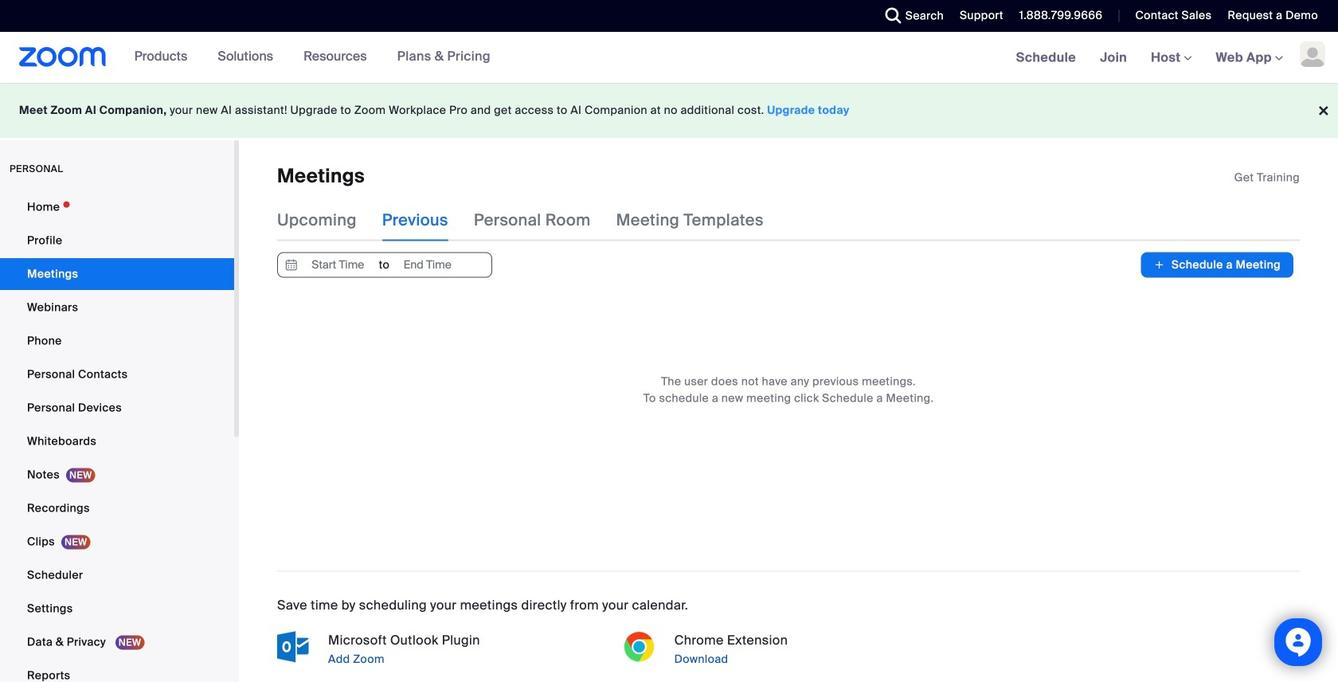 Task type: vqa. For each thing, say whether or not it's contained in the screenshot.
"FILL" MENU ITEM
no



Task type: locate. For each thing, give the bounding box(es) containing it.
application
[[1235, 170, 1300, 186]]

add image
[[1154, 257, 1166, 273]]

footer
[[0, 83, 1339, 138]]

meetings navigation
[[1005, 32, 1339, 84]]

zoom logo image
[[19, 47, 106, 67]]

Date Range Picker End field
[[391, 253, 465, 277]]

date image
[[282, 253, 301, 277]]

profile picture image
[[1300, 41, 1326, 67]]

personal menu menu
[[0, 191, 234, 682]]

banner
[[0, 32, 1339, 84]]



Task type: describe. For each thing, give the bounding box(es) containing it.
product information navigation
[[106, 32, 503, 83]]

tabs of meeting tab list
[[277, 200, 789, 241]]

Date Range Picker Start field
[[301, 253, 375, 277]]



